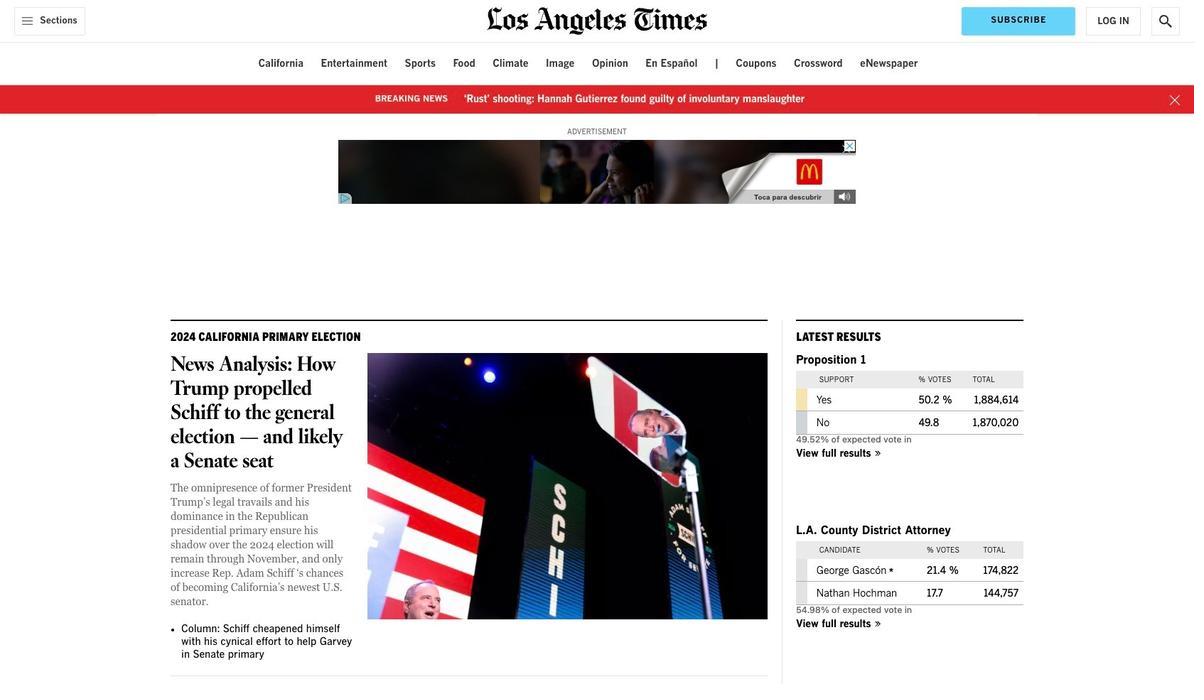 Task type: vqa. For each thing, say whether or not it's contained in the screenshot.
8th Open Sub Navigation icon from the bottom of the page
no



Task type: describe. For each thing, give the bounding box(es) containing it.
home page image
[[487, 7, 708, 35]]



Task type: locate. For each thing, give the bounding box(es) containing it.
advertisement element
[[339, 140, 856, 204]]

close banner image
[[1171, 95, 1180, 105]]

los angeles, ca - march 05: adam schiff speaks to the crowd during his election night party, replacing the seat left vacated by sen. dianne feinstein, in the avalon on tuesday, march 5, 2024 in los angeles, ca. (wally skalij / los angeles times) image
[[368, 353, 768, 620]]



